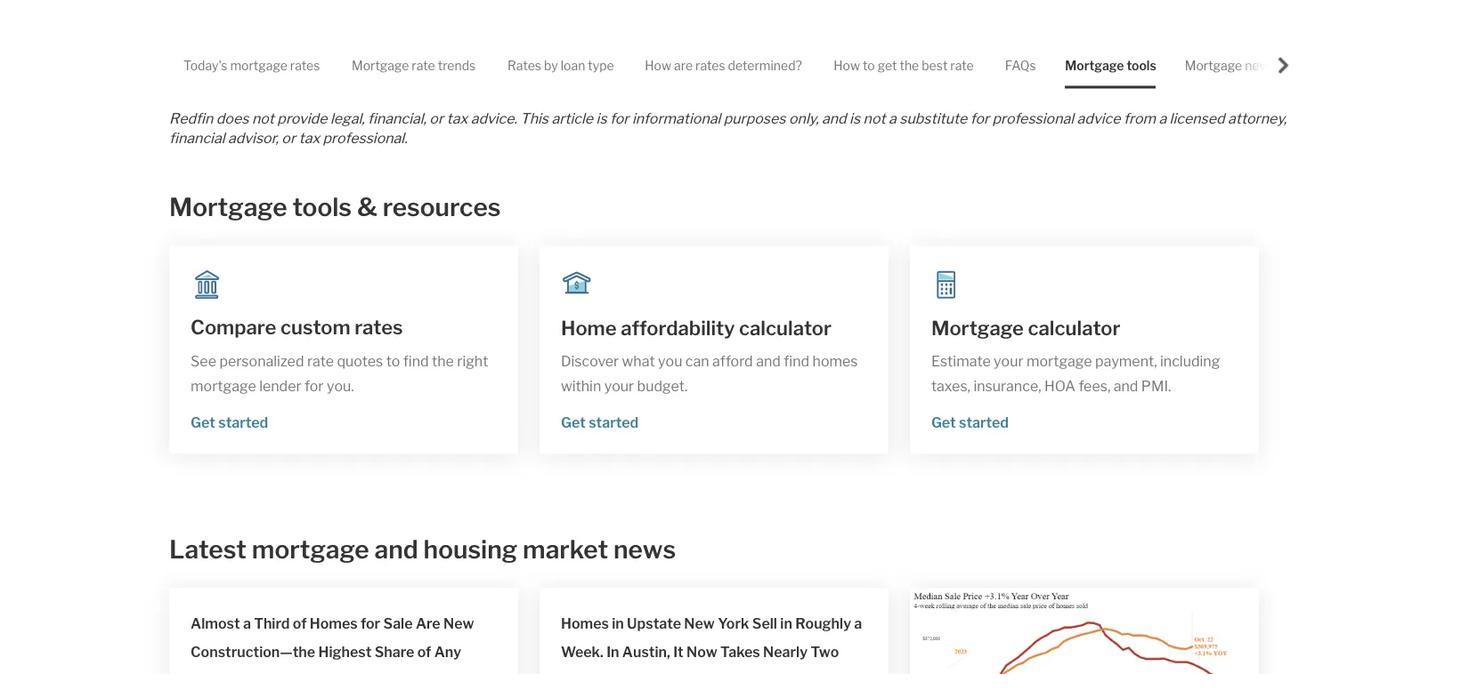 Task type: vqa. For each thing, say whether or not it's contained in the screenshot.
▾ associated with Mortgage ▾
no



Task type: describe. For each thing, give the bounding box(es) containing it.
2 not from the left
[[863, 109, 886, 127]]

homes in upstate new york sell in roughly a week. in austin, it now takes nearly two months.
[[561, 615, 862, 675]]

today's mortgage rates link
[[183, 43, 320, 88]]

your inside estimate your mortgage payment, including taxes, insurance, hoa fees, and pmi.
[[994, 353, 1024, 370]]

homes inside homes in upstate new york sell in roughly a week. in austin, it now takes nearly two months.
[[561, 615, 609, 633]]

today's
[[183, 58, 227, 73]]

mortgage for mortgage rate trends
[[352, 58, 409, 73]]

you
[[658, 353, 682, 370]]

discover
[[561, 353, 619, 370]]

does
[[216, 109, 249, 127]]

by
[[544, 58, 558, 73]]

2 calculator from the left
[[1028, 316, 1120, 340]]

get for mortgage calculator
[[931, 414, 956, 432]]

affordability
[[621, 316, 735, 340]]

0 vertical spatial to
[[863, 58, 875, 73]]

from
[[1124, 109, 1156, 127]]

mortgage calculator link
[[931, 314, 1237, 342]]

york
[[718, 615, 749, 633]]

and inside estimate your mortgage payment, including taxes, insurance, hoa fees, and pmi.
[[1114, 378, 1138, 395]]

home affordability calculator link
[[561, 314, 867, 342]]

a inside almost a third of homes for sale are new construction—the highest share of any third quarter on record
[[243, 615, 251, 633]]

housing
[[423, 535, 517, 565]]

latest
[[169, 535, 247, 565]]

0 horizontal spatial third
[[191, 672, 227, 675]]

taxes,
[[931, 378, 970, 395]]

resources
[[383, 192, 501, 223]]

mortgage rate trends link
[[352, 43, 476, 88]]

construction—the
[[191, 644, 315, 661]]

roughly
[[795, 615, 851, 633]]

redfin
[[169, 109, 213, 127]]

1 horizontal spatial news
[[1245, 58, 1276, 73]]

how are rates determined?
[[645, 58, 802, 73]]

tools for mortgage tools & resources
[[292, 192, 352, 223]]

find inside see personalized rate quotes to find the right mortgage lender for you.
[[403, 353, 429, 370]]

lender
[[259, 378, 301, 395]]

on
[[286, 672, 302, 675]]

advice.
[[471, 109, 517, 127]]

loan
[[561, 58, 585, 73]]

get for compare custom rates
[[191, 414, 215, 432]]

including
[[1160, 353, 1220, 370]]

new inside homes in upstate new york sell in roughly a week. in austin, it now takes nearly two months.
[[684, 615, 715, 633]]

mortgage tools & resources
[[169, 192, 501, 223]]

takes
[[720, 644, 760, 661]]

rates for custom
[[355, 316, 403, 340]]

how are rates determined? link
[[645, 43, 802, 88]]

what
[[622, 353, 655, 370]]

1 horizontal spatial rate
[[412, 58, 435, 73]]

financial,
[[368, 109, 426, 127]]

a right from
[[1159, 109, 1167, 127]]

see personalized rate quotes to find the right mortgage lender for you.
[[191, 353, 491, 395]]

and inside redfin does not provide legal, financial, or tax advice. this article is for informational purposes only, and is not a substitute for professional advice from a licensed attorney, financial advisor, or tax professional.
[[822, 109, 846, 127]]

mortgage inside estimate your mortgage payment, including taxes, insurance, hoa fees, and pmi.
[[1027, 353, 1092, 370]]

how to get the best rate
[[834, 58, 974, 73]]

trends
[[438, 58, 476, 73]]

tools for mortgage tools
[[1127, 58, 1156, 73]]

advice
[[1077, 109, 1120, 127]]

1 horizontal spatial tax
[[447, 109, 468, 127]]

how to get the best rate link
[[834, 43, 974, 88]]

provide
[[277, 109, 327, 127]]

quotes
[[337, 353, 383, 370]]

faqs
[[1005, 58, 1036, 73]]

home affordability calculator
[[561, 316, 832, 340]]

0 horizontal spatial tax
[[299, 129, 320, 146]]

homes inside almost a third of homes for sale are new construction—the highest share of any third quarter on record
[[310, 615, 358, 633]]

a inside homes in upstate new york sell in roughly a week. in austin, it now takes nearly two months.
[[854, 615, 862, 633]]

rates by loan type
[[507, 58, 614, 73]]

mortgage calculator
[[931, 316, 1120, 340]]

started for compare
[[218, 414, 268, 432]]

compare custom rates link
[[191, 314, 497, 342]]

two
[[811, 644, 839, 661]]

fees,
[[1079, 378, 1111, 395]]

get for home affordability calculator
[[561, 414, 586, 432]]

and inside discover what you can afford and find homes within your budget.
[[756, 353, 781, 370]]

months.
[[561, 672, 616, 675]]

estimate your mortgage payment, including taxes, insurance, hoa fees, and pmi.
[[931, 353, 1223, 395]]

for right article
[[610, 109, 629, 127]]

rates
[[507, 58, 541, 73]]

attorney,
[[1228, 109, 1287, 127]]

sell
[[752, 615, 777, 633]]

can
[[685, 353, 709, 370]]

started for home
[[589, 414, 639, 432]]

week.
[[561, 644, 603, 661]]

upstate
[[627, 615, 681, 633]]

market
[[523, 535, 608, 565]]

article
[[551, 109, 593, 127]]

insurance,
[[973, 378, 1041, 395]]

right
[[457, 353, 488, 370]]

afford
[[712, 353, 753, 370]]

legal,
[[330, 109, 365, 127]]

today's mortgage rates
[[183, 58, 320, 73]]

budget.
[[637, 378, 688, 395]]

best
[[922, 58, 948, 73]]

get started for compare
[[191, 414, 268, 432]]

estimate
[[931, 353, 991, 370]]

rates for are
[[695, 58, 725, 73]]



Task type: locate. For each thing, give the bounding box(es) containing it.
1 new from the left
[[443, 615, 474, 633]]

1 how from the left
[[645, 58, 671, 73]]

2 in from the left
[[780, 615, 792, 633]]

1 horizontal spatial how
[[834, 58, 860, 73]]

in right sell
[[780, 615, 792, 633]]

how left get
[[834, 58, 860, 73]]

homes in upstate new york sell in roughly a week. in austin, it now takes nearly two months. link
[[561, 610, 867, 675]]

started down lender
[[218, 414, 268, 432]]

homes up the highest
[[310, 615, 358, 633]]

payment,
[[1095, 353, 1157, 370]]

any
[[434, 644, 461, 661]]

2 started from the left
[[589, 414, 639, 432]]

quarter
[[229, 672, 283, 675]]

1 in from the left
[[612, 615, 624, 633]]

rates up provide
[[290, 58, 320, 73]]

2 how from the left
[[834, 58, 860, 73]]

started down within
[[589, 414, 639, 432]]

started down insurance,
[[959, 414, 1009, 432]]

purposes
[[724, 109, 786, 127]]

0 vertical spatial or
[[429, 109, 443, 127]]

you.
[[327, 378, 354, 395]]

mortgage inside see personalized rate quotes to find the right mortgage lender for you.
[[191, 378, 256, 395]]

mortgage tools
[[1065, 58, 1156, 73]]

to left get
[[863, 58, 875, 73]]

1 vertical spatial third
[[191, 672, 227, 675]]

latest mortgage and housing market news
[[169, 535, 676, 565]]

1 vertical spatial tools
[[292, 192, 352, 223]]

austin,
[[622, 644, 670, 661]]

0 horizontal spatial to
[[386, 353, 400, 370]]

see
[[191, 353, 216, 370]]

determined?
[[728, 58, 802, 73]]

1 vertical spatial or
[[282, 129, 296, 146]]

and right only,
[[822, 109, 846, 127]]

find right quotes
[[403, 353, 429, 370]]

for inside almost a third of homes for sale are new construction—the highest share of any third quarter on record
[[361, 615, 380, 633]]

0 horizontal spatial news
[[613, 535, 676, 565]]

3 get started from the left
[[931, 414, 1009, 432]]

get started for mortgage
[[931, 414, 1009, 432]]

2 find from the left
[[784, 353, 809, 370]]

rate up you.
[[307, 353, 334, 370]]

started for mortgage
[[959, 414, 1009, 432]]

news
[[1245, 58, 1276, 73], [613, 535, 676, 565]]

1 find from the left
[[403, 353, 429, 370]]

get down see
[[191, 414, 215, 432]]

next image
[[1276, 58, 1292, 74]]

how left are
[[645, 58, 671, 73]]

news up upstate
[[613, 535, 676, 565]]

personalized
[[219, 353, 304, 370]]

mortgage inside "link"
[[230, 58, 287, 73]]

1 get started from the left
[[191, 414, 268, 432]]

0 horizontal spatial rate
[[307, 353, 334, 370]]

for left you.
[[305, 378, 324, 395]]

find left homes
[[784, 353, 809, 370]]

rate right best
[[950, 58, 974, 73]]

0 vertical spatial the
[[900, 58, 919, 73]]

0 vertical spatial tax
[[447, 109, 468, 127]]

or
[[429, 109, 443, 127], [282, 129, 296, 146]]

your inside discover what you can afford and find homes within your budget.
[[604, 378, 634, 395]]

get started down the taxes,
[[931, 414, 1009, 432]]

is right article
[[596, 109, 607, 127]]

1 vertical spatial the
[[432, 353, 454, 370]]

mortgage
[[230, 58, 287, 73], [1027, 353, 1092, 370], [191, 378, 256, 395], [252, 535, 369, 565]]

and left the housing
[[374, 535, 418, 565]]

2 horizontal spatial started
[[959, 414, 1009, 432]]

2 new from the left
[[684, 615, 715, 633]]

homes
[[812, 353, 858, 370]]

not up advisor,
[[252, 109, 274, 127]]

0 horizontal spatial started
[[218, 414, 268, 432]]

1 vertical spatial to
[[386, 353, 400, 370]]

your up insurance,
[[994, 353, 1024, 370]]

calculator up estimate your mortgage payment, including taxes, insurance, hoa fees, and pmi.
[[1028, 316, 1120, 340]]

a right roughly
[[854, 615, 862, 633]]

new up now
[[684, 615, 715, 633]]

rate left trends
[[412, 58, 435, 73]]

get started
[[191, 414, 268, 432], [561, 414, 639, 432], [931, 414, 1009, 432]]

rates inside "link"
[[290, 58, 320, 73]]

mortgage tools link
[[1065, 43, 1156, 88]]

for
[[610, 109, 629, 127], [970, 109, 989, 127], [305, 378, 324, 395], [361, 615, 380, 633]]

mortgage rate trends
[[352, 58, 476, 73]]

almost a third of homes for sale are new construction—the highest share of any third quarter on record link
[[191, 610, 497, 675]]

2 get started from the left
[[561, 414, 639, 432]]

of up on
[[293, 615, 307, 633]]

2 horizontal spatial rate
[[950, 58, 974, 73]]

get
[[191, 414, 215, 432], [561, 414, 586, 432], [931, 414, 956, 432]]

0 horizontal spatial new
[[443, 615, 474, 633]]

for inside see personalized rate quotes to find the right mortgage lender for you.
[[305, 378, 324, 395]]

tools up from
[[1127, 58, 1156, 73]]

type
[[588, 58, 614, 73]]

compare
[[191, 316, 276, 340]]

faqs link
[[1005, 43, 1036, 88]]

1 horizontal spatial started
[[589, 414, 639, 432]]

mortgage for mortgage tools
[[1065, 58, 1124, 73]]

0 horizontal spatial tools
[[292, 192, 352, 223]]

2 get from the left
[[561, 414, 586, 432]]

advisor,
[[228, 129, 279, 146]]

0 vertical spatial tools
[[1127, 58, 1156, 73]]

a up construction—the
[[243, 615, 251, 633]]

mortgage for mortgage news
[[1185, 58, 1242, 73]]

not down get
[[863, 109, 886, 127]]

0 horizontal spatial get started
[[191, 414, 268, 432]]

custom
[[280, 316, 350, 340]]

it
[[673, 644, 684, 661]]

1 vertical spatial your
[[604, 378, 634, 395]]

get started for home
[[561, 414, 639, 432]]

the
[[900, 58, 919, 73], [432, 353, 454, 370]]

3 started from the left
[[959, 414, 1009, 432]]

mortgage up estimate
[[931, 316, 1024, 340]]

1 horizontal spatial the
[[900, 58, 919, 73]]

almost
[[191, 615, 240, 633]]

rates by loan type link
[[507, 43, 614, 88]]

pmi.
[[1141, 378, 1171, 395]]

0 horizontal spatial not
[[252, 109, 274, 127]]

how for how are rates determined?
[[645, 58, 671, 73]]

1 not from the left
[[252, 109, 274, 127]]

3 get from the left
[[931, 414, 956, 432]]

1 horizontal spatial of
[[417, 644, 431, 661]]

1 horizontal spatial to
[[863, 58, 875, 73]]

to inside see personalized rate quotes to find the right mortgage lender for you.
[[386, 353, 400, 370]]

get down the taxes,
[[931, 414, 956, 432]]

get started down within
[[561, 414, 639, 432]]

0 horizontal spatial how
[[645, 58, 671, 73]]

1 horizontal spatial calculator
[[1028, 316, 1120, 340]]

find inside discover what you can afford and find homes within your budget.
[[784, 353, 809, 370]]

new up any at bottom left
[[443, 615, 474, 633]]

this
[[520, 109, 548, 127]]

tools left &
[[292, 192, 352, 223]]

informational
[[632, 109, 721, 127]]

1 horizontal spatial find
[[784, 353, 809, 370]]

for left sale
[[361, 615, 380, 633]]

mortgage news link
[[1185, 43, 1276, 88]]

1 horizontal spatial in
[[780, 615, 792, 633]]

the inside see personalized rate quotes to find the right mortgage lender for you.
[[432, 353, 454, 370]]

redfin does not provide legal, financial, or tax advice. this article is for informational purposes only, and is not a substitute for professional advice from a licensed attorney, financial advisor, or tax professional.
[[169, 109, 1287, 146]]

0 vertical spatial your
[[994, 353, 1024, 370]]

tax down provide
[[299, 129, 320, 146]]

1 get from the left
[[191, 414, 215, 432]]

1 horizontal spatial not
[[863, 109, 886, 127]]

1 vertical spatial tax
[[299, 129, 320, 146]]

1 horizontal spatial get
[[561, 414, 586, 432]]

the right get
[[900, 58, 919, 73]]

within
[[561, 378, 601, 395]]

0 horizontal spatial find
[[403, 353, 429, 370]]

to
[[863, 58, 875, 73], [386, 353, 400, 370]]

1 horizontal spatial rates
[[355, 316, 403, 340]]

1 horizontal spatial tools
[[1127, 58, 1156, 73]]

tax left 'advice.'
[[447, 109, 468, 127]]

in
[[606, 644, 619, 661]]

and right the afford
[[756, 353, 781, 370]]

0 horizontal spatial is
[[596, 109, 607, 127]]

news left next icon
[[1245, 58, 1276, 73]]

your down what
[[604, 378, 634, 395]]

almost a third of homes for sale are new construction—the highest share of any third quarter on record
[[191, 615, 474, 675]]

is right only,
[[849, 109, 860, 127]]

mortgage up advice
[[1065, 58, 1124, 73]]

of
[[293, 615, 307, 633], [417, 644, 431, 661]]

tools
[[1127, 58, 1156, 73], [292, 192, 352, 223]]

2 horizontal spatial rates
[[695, 58, 725, 73]]

0 vertical spatial third
[[254, 615, 290, 633]]

tax
[[447, 109, 468, 127], [299, 129, 320, 146]]

get down within
[[561, 414, 586, 432]]

licensed
[[1170, 109, 1225, 127]]

for right substitute
[[970, 109, 989, 127]]

home
[[561, 316, 617, 340]]

0 horizontal spatial rates
[[290, 58, 320, 73]]

1 vertical spatial of
[[417, 644, 431, 661]]

now
[[687, 644, 717, 661]]

1 horizontal spatial or
[[429, 109, 443, 127]]

sale
[[383, 615, 413, 633]]

rates right are
[[695, 58, 725, 73]]

0 horizontal spatial in
[[612, 615, 624, 633]]

third left the quarter
[[191, 672, 227, 675]]

0 horizontal spatial the
[[432, 353, 454, 370]]

0 horizontal spatial get
[[191, 414, 215, 432]]

are
[[416, 615, 440, 633]]

financial
[[169, 129, 225, 146]]

0 horizontal spatial homes
[[310, 615, 358, 633]]

1 horizontal spatial new
[[684, 615, 715, 633]]

1 horizontal spatial your
[[994, 353, 1024, 370]]

of left any at bottom left
[[417, 644, 431, 661]]

2 is from the left
[[849, 109, 860, 127]]

0 vertical spatial news
[[1245, 58, 1276, 73]]

third
[[254, 615, 290, 633], [191, 672, 227, 675]]

2 horizontal spatial get
[[931, 414, 956, 432]]

mortgage up financial,
[[352, 58, 409, 73]]

mortgage news
[[1185, 58, 1276, 73]]

or down provide
[[282, 129, 296, 146]]

in up in
[[612, 615, 624, 633]]

1 vertical spatial news
[[613, 535, 676, 565]]

mortgage for mortgage calculator
[[931, 316, 1024, 340]]

get started down lender
[[191, 414, 268, 432]]

2 horizontal spatial get started
[[931, 414, 1009, 432]]

or right financial,
[[429, 109, 443, 127]]

1 homes from the left
[[310, 615, 358, 633]]

only,
[[789, 109, 819, 127]]

&
[[357, 192, 377, 223]]

are
[[674, 58, 693, 73]]

record
[[305, 672, 355, 675]]

mortgage up licensed
[[1185, 58, 1242, 73]]

0 horizontal spatial calculator
[[739, 316, 832, 340]]

is
[[596, 109, 607, 127], [849, 109, 860, 127]]

1 horizontal spatial is
[[849, 109, 860, 127]]

0 vertical spatial of
[[293, 615, 307, 633]]

rates for mortgage
[[290, 58, 320, 73]]

1 horizontal spatial get started
[[561, 414, 639, 432]]

mortgage down advisor,
[[169, 192, 287, 223]]

and
[[822, 109, 846, 127], [756, 353, 781, 370], [1114, 378, 1138, 395], [374, 535, 418, 565]]

a left substitute
[[889, 109, 896, 127]]

discover what you can afford and find homes within your budget.
[[561, 353, 861, 395]]

and down 'payment,'
[[1114, 378, 1138, 395]]

third up construction—the
[[254, 615, 290, 633]]

homes up week.
[[561, 615, 609, 633]]

hoa
[[1044, 378, 1075, 395]]

substitute
[[899, 109, 967, 127]]

to right quotes
[[386, 353, 400, 370]]

how for how to get the best rate
[[834, 58, 860, 73]]

0 horizontal spatial of
[[293, 615, 307, 633]]

share
[[375, 644, 414, 661]]

rate inside see personalized rate quotes to find the right mortgage lender for you.
[[307, 353, 334, 370]]

1 is from the left
[[596, 109, 607, 127]]

1 horizontal spatial third
[[254, 615, 290, 633]]

1 horizontal spatial homes
[[561, 615, 609, 633]]

your
[[994, 353, 1024, 370], [604, 378, 634, 395]]

mortgage for mortgage tools & resources
[[169, 192, 287, 223]]

rates up quotes
[[355, 316, 403, 340]]

0 horizontal spatial or
[[282, 129, 296, 146]]

not
[[252, 109, 274, 127], [863, 109, 886, 127]]

2 homes from the left
[[561, 615, 609, 633]]

rate
[[412, 58, 435, 73], [950, 58, 974, 73], [307, 353, 334, 370]]

in
[[612, 615, 624, 633], [780, 615, 792, 633]]

1 started from the left
[[218, 414, 268, 432]]

the left right
[[432, 353, 454, 370]]

1 calculator from the left
[[739, 316, 832, 340]]

calculator up homes
[[739, 316, 832, 340]]

new inside almost a third of homes for sale are new construction—the highest share of any third quarter on record
[[443, 615, 474, 633]]

0 horizontal spatial your
[[604, 378, 634, 395]]



